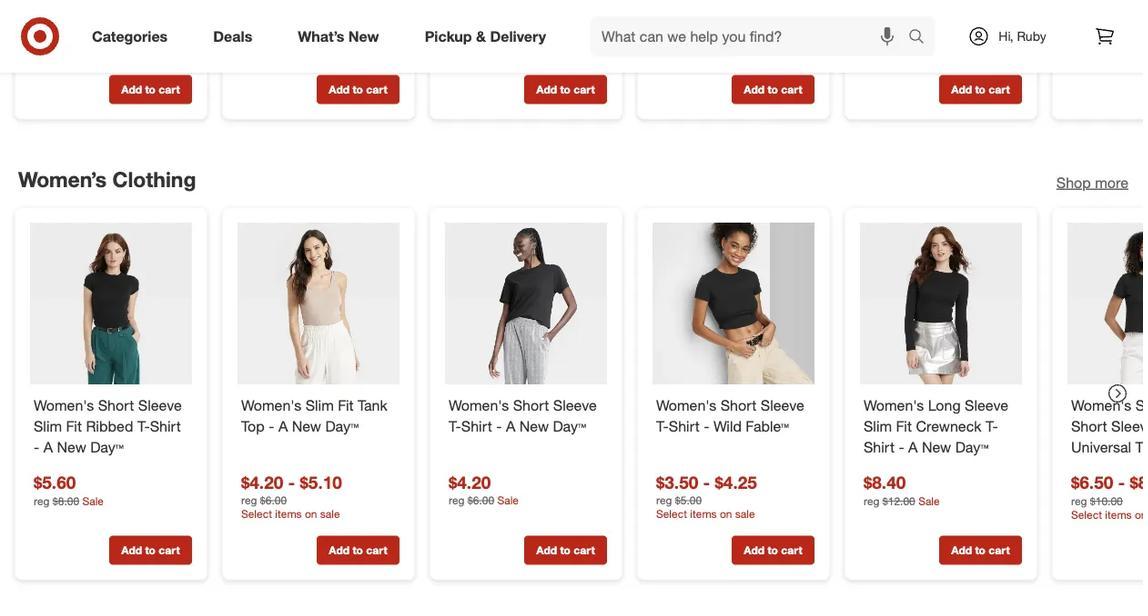 Task type: vqa. For each thing, say whether or not it's contained in the screenshot.
16 link
no



Task type: describe. For each thing, give the bounding box(es) containing it.
pickup & delivery
[[425, 27, 546, 45]]

sale for $4.20
[[497, 494, 519, 508]]

shop more
[[1057, 174, 1129, 191]]

sale for $8.40
[[919, 495, 940, 508]]

day™ inside women's slim fit tank top - a new day™
[[325, 418, 359, 436]]

women's short sleeve t-shirt - wild fable™
[[656, 397, 804, 436]]

women's for $8.40
[[864, 397, 924, 415]]

$3.50 - $4.25 reg $5.00 select items on sale
[[656, 473, 757, 521]]

3 $7.99 from the left
[[1071, 29, 1113, 50]]

1 $7.99 from the left
[[449, 29, 491, 50]]

women's for $5.60
[[34, 397, 94, 415]]

fit for $5.60
[[66, 418, 82, 436]]

reg inside "$6.50 - $8 reg $10.00 select items on"
[[1071, 495, 1087, 508]]

women's long sleeve slim fit crewneck t- shirt - a new day™
[[864, 397, 1008, 457]]

$4.25
[[715, 473, 757, 493]]

$4.20 for reg
[[449, 473, 491, 493]]

$3.50
[[656, 473, 698, 493]]

hi, ruby
[[999, 28, 1046, 44]]

day™ inside the women's short sleeve slim fit ribbed t-shirt - a new day™
[[90, 439, 124, 457]]

$6.50
[[1071, 473, 1113, 494]]

clothing
[[112, 167, 196, 192]]

&
[[476, 27, 486, 45]]

$4.20 for -
[[241, 473, 283, 493]]

items for $4.20
[[275, 508, 302, 521]]

deals
[[213, 27, 252, 45]]

on for $8
[[1135, 508, 1143, 522]]

reg inside $5.60 reg $8.00 sale
[[34, 495, 50, 508]]

women's for $6.50 - $8
[[1071, 397, 1132, 415]]

sleeve for $3.50 - $4.25
[[761, 397, 804, 415]]

shop more button
[[1057, 172, 1129, 193]]

women's
[[18, 167, 106, 192]]

tank
[[358, 397, 388, 415]]

short for $5.60
[[98, 397, 134, 415]]

search button
[[900, 16, 944, 60]]

what's new
[[298, 27, 379, 45]]

$8.40
[[864, 473, 906, 494]]

$4.20 reg $6.00 sale
[[449, 473, 519, 508]]

short for $4.20
[[513, 397, 549, 415]]

s
[[1136, 397, 1143, 415]]

- inside '$3.50 - $4.25 reg $5.00 select items on sale'
[[703, 473, 710, 493]]

search
[[900, 29, 944, 47]]

$4.99 - $27.69
[[241, 29, 352, 50]]

$5.00
[[675, 494, 702, 508]]

$4.99 for $4.99 - $15.99
[[34, 29, 76, 50]]

women's clothing
[[18, 167, 196, 192]]

a inside the women's short sleeve slim fit ribbed t-shirt - a new day™
[[43, 439, 53, 457]]

1 $7.99 - $39.99 from the left
[[449, 29, 559, 50]]

1 $39.99 from the left
[[507, 29, 559, 50]]

- inside the women's short sleeve t-shirt - wild fable™
[[704, 418, 709, 436]]

select for $3.50
[[656, 508, 687, 521]]

t- inside the women's short sleeve slim fit ribbed t-shirt - a new day™
[[137, 418, 150, 436]]

What can we help you find? suggestions appear below search field
[[591, 16, 913, 56]]

a inside women's long sleeve slim fit crewneck t- shirt - a new day™
[[908, 439, 918, 457]]

- inside the women's short sleeve slim fit ribbed t-shirt - a new day™
[[34, 439, 39, 457]]

$5.10
[[300, 473, 342, 493]]

sale for $3.50 - $4.25
[[735, 508, 755, 521]]

$8.00
[[53, 495, 79, 508]]

- inside women's slim fit tank top - a new day™
[[269, 418, 274, 436]]

new inside women's long sleeve slim fit crewneck t- shirt - a new day™
[[922, 439, 951, 457]]

$6.00 inside $4.20 reg $6.00 sale
[[468, 494, 494, 508]]

a inside women's slim fit tank top - a new day™
[[278, 418, 288, 436]]

sleeve for $5.60
[[138, 397, 182, 415]]

$1.49
[[923, 29, 965, 50]]

women's short sleeve slim fit ribbed t-shirt - a new day™
[[34, 397, 182, 457]]

top
[[241, 418, 265, 436]]

$5.60
[[34, 473, 76, 494]]

women's slim fit tank top - a new day™
[[241, 397, 388, 436]]

$4.99 - $15.99
[[34, 29, 144, 50]]



Task type: locate. For each thing, give the bounding box(es) containing it.
- inside $4.20 - $5.10 reg $6.00 select items on sale
[[288, 473, 295, 493]]

t- up $4.20 reg $6.00 sale on the bottom of page
[[449, 418, 461, 436]]

women's short sleeve t-shirt - a new day™
[[449, 397, 597, 436]]

$39.99
[[507, 29, 559, 50], [715, 29, 767, 50]]

a
[[278, 418, 288, 436], [506, 418, 515, 436], [43, 439, 53, 457], [908, 439, 918, 457]]

reg inside $4.20 reg $6.00 sale
[[449, 494, 465, 508]]

$4.99 left what's
[[241, 29, 283, 50]]

0 horizontal spatial $4.20
[[241, 473, 283, 493]]

women's for $4.20 - $5.10
[[241, 397, 302, 415]]

women's
[[34, 397, 94, 415], [241, 397, 302, 415], [449, 397, 509, 415], [656, 397, 717, 415], [864, 397, 924, 415], [1071, 397, 1132, 415]]

3 t- from the left
[[656, 418, 669, 436]]

0 horizontal spatial $39.99
[[507, 29, 559, 50]]

slim inside women's slim fit tank top - a new day™
[[306, 397, 334, 415]]

sale down $4.25
[[735, 508, 755, 521]]

short for $3.50 - $4.25
[[721, 397, 757, 415]]

sleeve
[[138, 397, 182, 415], [553, 397, 597, 415], [761, 397, 804, 415], [965, 397, 1008, 415]]

categories link
[[76, 16, 190, 56]]

2 horizontal spatial items
[[1105, 508, 1132, 522]]

reg inside $8.40 reg $12.00 sale
[[864, 495, 880, 508]]

women's s link
[[1071, 396, 1143, 458]]

a up '$5.60'
[[43, 439, 53, 457]]

a inside women's short sleeve t-shirt - a new day™
[[506, 418, 515, 436]]

short inside the women's short sleeve t-shirt - wild fable™
[[721, 397, 757, 415]]

sale inside $5.60 reg $8.00 sale
[[82, 495, 104, 508]]

on for $4.25
[[720, 508, 732, 521]]

to
[[145, 83, 156, 96], [353, 83, 363, 96], [560, 83, 571, 96], [768, 83, 778, 96], [975, 83, 986, 96], [145, 544, 156, 558], [353, 544, 363, 558], [560, 544, 571, 558], [768, 544, 778, 558], [975, 544, 986, 558]]

shirt up $4.20 reg $6.00 sale on the bottom of page
[[461, 418, 492, 436]]

add to cart
[[121, 83, 180, 96], [329, 83, 387, 96], [536, 83, 595, 96], [744, 83, 802, 96], [951, 83, 1010, 96], [121, 544, 180, 558], [329, 544, 387, 558], [536, 544, 595, 558], [744, 544, 802, 558], [951, 544, 1010, 558]]

items down $5.10
[[275, 508, 302, 521]]

2 horizontal spatial $7.99
[[1071, 29, 1113, 50]]

pickup
[[425, 27, 472, 45]]

on for $5.10
[[305, 508, 317, 521]]

$4.99 left $15.99
[[34, 29, 76, 50]]

women's inside women's slim fit tank top - a new day™
[[241, 397, 302, 415]]

new inside what's new link
[[348, 27, 379, 45]]

1 horizontal spatial $7.99 - $39.99
[[656, 29, 767, 50]]

women's short sleeve slim fit ribbed t-shirt - a new day™ link
[[34, 396, 188, 458]]

what's new link
[[282, 16, 402, 56]]

what's
[[298, 27, 344, 45]]

0 horizontal spatial $7.99
[[449, 29, 491, 50]]

more
[[1095, 174, 1129, 191]]

0 horizontal spatial on
[[305, 508, 317, 521]]

$15.99
[[92, 29, 144, 50]]

items for $6.50
[[1105, 508, 1132, 522]]

$5.60 reg $8.00 sale
[[34, 473, 104, 508]]

pickup & delivery link
[[409, 16, 569, 56]]

women's inside the women's short sleeve t-shirt - wild fable™
[[656, 397, 717, 415]]

2 $39.99 from the left
[[715, 29, 767, 50]]

select inside '$3.50 - $4.25 reg $5.00 select items on sale'
[[656, 508, 687, 521]]

on inside $4.20 - $5.10 reg $6.00 select items on sale
[[305, 508, 317, 521]]

1 horizontal spatial items
[[690, 508, 717, 521]]

reg inside $4.20 - $5.10 reg $6.00 select items on sale
[[241, 494, 257, 508]]

sale inside $4.20 reg $6.00 sale
[[497, 494, 519, 508]]

on down $5.10
[[305, 508, 317, 521]]

$6.50 - $8 reg $10.00 select items on
[[1071, 473, 1143, 522]]

0 horizontal spatial select
[[241, 508, 272, 521]]

items down $8
[[1105, 508, 1132, 522]]

day™ inside women's short sleeve t-shirt - a new day™
[[553, 418, 586, 436]]

1 horizontal spatial $4.99
[[241, 29, 283, 50]]

$4.20 - $5.10 reg $6.00 select items on sale
[[241, 473, 342, 521]]

- inside women's short sleeve t-shirt - a new day™
[[496, 418, 502, 436]]

slim up $8.40
[[864, 418, 892, 436]]

1 horizontal spatial short
[[513, 397, 549, 415]]

1 sleeve from the left
[[138, 397, 182, 415]]

cart
[[159, 83, 180, 96], [366, 83, 387, 96], [574, 83, 595, 96], [781, 83, 802, 96], [989, 83, 1010, 96], [159, 544, 180, 558], [366, 544, 387, 558], [574, 544, 595, 558], [781, 544, 802, 558], [989, 544, 1010, 558]]

shop
[[1057, 174, 1091, 191]]

women's left long
[[864, 397, 924, 415]]

1 short from the left
[[98, 397, 134, 415]]

women's short sleeve t-shirt - a new day™ link
[[449, 396, 603, 438]]

new inside women's short sleeve t-shirt - a new day™
[[519, 418, 549, 436]]

4 t- from the left
[[986, 418, 998, 436]]

shirt
[[150, 418, 181, 436], [461, 418, 492, 436], [669, 418, 700, 436], [864, 439, 895, 457]]

2 t- from the left
[[449, 418, 461, 436]]

sale for $4.20 - $5.10
[[320, 508, 340, 521]]

0 horizontal spatial sale
[[82, 495, 104, 508]]

shirt inside women's long sleeve slim fit crewneck t- shirt - a new day™
[[864, 439, 895, 457]]

reg inside '$3.50 - $4.25 reg $5.00 select items on sale'
[[656, 494, 672, 508]]

1 $4.20 from the left
[[241, 473, 283, 493]]

1 sale from the left
[[320, 508, 340, 521]]

1 women's from the left
[[34, 397, 94, 415]]

shirt up $8.40
[[864, 439, 895, 457]]

new inside women's slim fit tank top - a new day™
[[292, 418, 321, 436]]

shirt inside the women's short sleeve slim fit ribbed t-shirt - a new day™
[[150, 418, 181, 436]]

women's inside women's short sleeve t-shirt - a new day™
[[449, 397, 509, 415]]

fit for $8.40
[[896, 418, 912, 436]]

shirt inside women's short sleeve t-shirt - a new day™
[[461, 418, 492, 436]]

-
[[81, 29, 88, 50], [288, 29, 295, 50], [496, 29, 503, 50], [703, 29, 710, 50], [911, 29, 918, 50], [1118, 29, 1125, 50], [269, 418, 274, 436], [496, 418, 502, 436], [704, 418, 709, 436], [34, 439, 39, 457], [899, 439, 904, 457], [288, 473, 295, 493], [703, 473, 710, 493], [1118, 473, 1125, 494]]

sale inside $8.40 reg $12.00 sale
[[919, 495, 940, 508]]

0 horizontal spatial short
[[98, 397, 134, 415]]

slim
[[306, 397, 334, 415], [34, 418, 62, 436], [864, 418, 892, 436]]

$1
[[1130, 29, 1143, 50]]

$4.20 inside $4.20 reg $6.00 sale
[[449, 473, 491, 493]]

women's up $4.20 reg $6.00 sale on the bottom of page
[[449, 397, 509, 415]]

sleeve inside the women's short sleeve t-shirt - wild fable™
[[761, 397, 804, 415]]

sale right $12.00
[[919, 495, 940, 508]]

$8.40 reg $12.00 sale
[[864, 473, 940, 508]]

ribbed
[[86, 418, 133, 436]]

women's left s
[[1071, 397, 1132, 415]]

on inside "$6.50 - $8 reg $10.00 select items on"
[[1135, 508, 1143, 522]]

women's short sleeve t-shirt - a new day™ image
[[445, 223, 607, 385], [445, 223, 607, 385]]

women's short sleeve t-shirt - wild fable™ link
[[656, 396, 811, 438]]

2 horizontal spatial short
[[721, 397, 757, 415]]

reg
[[241, 494, 257, 508], [449, 494, 465, 508], [656, 494, 672, 508], [34, 495, 50, 508], [864, 495, 880, 508], [1071, 495, 1087, 508]]

$6.00
[[260, 494, 287, 508], [468, 494, 494, 508]]

sale inside '$3.50 - $4.25 reg $5.00 select items on sale'
[[735, 508, 755, 521]]

select for $4.20
[[241, 508, 272, 521]]

$7.99 - $39.99
[[449, 29, 559, 50], [656, 29, 767, 50]]

women's slim fit tank top - a new day™ image
[[238, 223, 400, 385], [238, 223, 400, 385]]

fit left tank
[[338, 397, 354, 415]]

$0.89 - $1.49
[[864, 29, 965, 50]]

fit left ribbed
[[66, 418, 82, 436]]

select
[[241, 508, 272, 521], [656, 508, 687, 521], [1071, 508, 1102, 522]]

items for $3.50
[[690, 508, 717, 521]]

delivery
[[490, 27, 546, 45]]

1 horizontal spatial $4.20
[[449, 473, 491, 493]]

0 horizontal spatial $7.99 - $39.99
[[449, 29, 559, 50]]

1 horizontal spatial sale
[[497, 494, 519, 508]]

slim inside the women's short sleeve slim fit ribbed t-shirt - a new day™
[[34, 418, 62, 436]]

0 horizontal spatial fit
[[66, 418, 82, 436]]

0 horizontal spatial $6.00
[[260, 494, 287, 508]]

slim for $5.60
[[34, 418, 62, 436]]

sale right $8.00
[[82, 495, 104, 508]]

$8
[[1130, 473, 1143, 494]]

sale
[[320, 508, 340, 521], [735, 508, 755, 521]]

3 sleeve from the left
[[761, 397, 804, 415]]

$10.00
[[1090, 495, 1123, 508]]

categories
[[92, 27, 168, 45]]

women's inside women's long sleeve slim fit crewneck t- shirt - a new day™
[[864, 397, 924, 415]]

2 horizontal spatial fit
[[896, 418, 912, 436]]

$4.20 down top
[[241, 473, 283, 493]]

1 $6.00 from the left
[[260, 494, 287, 508]]

on
[[305, 508, 317, 521], [720, 508, 732, 521], [1135, 508, 1143, 522]]

1 t- from the left
[[137, 418, 150, 436]]

slim for $8.40
[[864, 418, 892, 436]]

short inside the women's short sleeve slim fit ribbed t-shirt - a new day™
[[98, 397, 134, 415]]

2 horizontal spatial on
[[1135, 508, 1143, 522]]

t- right ribbed
[[137, 418, 150, 436]]

women's up wild
[[656, 397, 717, 415]]

sale
[[497, 494, 519, 508], [82, 495, 104, 508], [919, 495, 940, 508]]

1 horizontal spatial select
[[656, 508, 687, 521]]

ruby
[[1017, 28, 1046, 44]]

fit left crewneck
[[896, 418, 912, 436]]

6 women's from the left
[[1071, 397, 1132, 415]]

select down top
[[241, 508, 272, 521]]

hi,
[[999, 28, 1014, 44]]

women's for $3.50 - $4.25
[[656, 397, 717, 415]]

$4.20 down women's short sleeve t-shirt - a new day™
[[449, 473, 491, 493]]

$12.00
[[883, 495, 915, 508]]

0 horizontal spatial items
[[275, 508, 302, 521]]

women's long sleeve slim fit crewneck t-shirt - a new day™ image
[[860, 223, 1022, 385], [860, 223, 1022, 385]]

women's short sleeve slim fit ribbed t-shirt - a new day™ image
[[30, 223, 192, 385], [30, 223, 192, 385]]

day™ inside women's long sleeve slim fit crewneck t- shirt - a new day™
[[955, 439, 989, 457]]

$4.99 for $4.99 - $27.69
[[241, 29, 283, 50]]

sale inside $4.20 - $5.10 reg $6.00 select items on sale
[[320, 508, 340, 521]]

women's up ribbed
[[34, 397, 94, 415]]

women's shrunken short sleeve t-shirt - universal thread™ image
[[1068, 223, 1143, 385], [1068, 223, 1143, 385]]

$4.20 inside $4.20 - $5.10 reg $6.00 select items on sale
[[241, 473, 283, 493]]

slim up '$5.60'
[[34, 418, 62, 436]]

women's inside the women's short sleeve slim fit ribbed t-shirt - a new day™
[[34, 397, 94, 415]]

t- up $3.50
[[656, 418, 669, 436]]

deals link
[[198, 16, 275, 56]]

2 sale from the left
[[735, 508, 755, 521]]

on down $8
[[1135, 508, 1143, 522]]

on inside '$3.50 - $4.25 reg $5.00 select items on sale'
[[720, 508, 732, 521]]

$6.00 inside $4.20 - $5.10 reg $6.00 select items on sale
[[260, 494, 287, 508]]

0 horizontal spatial slim
[[34, 418, 62, 436]]

$27.69
[[300, 29, 352, 50]]

sleeve for $8.40
[[965, 397, 1008, 415]]

- inside "$6.50 - $8 reg $10.00 select items on"
[[1118, 473, 1125, 494]]

on down $4.25
[[720, 508, 732, 521]]

sleeve inside women's long sleeve slim fit crewneck t- shirt - a new day™
[[965, 397, 1008, 415]]

new
[[348, 27, 379, 45], [292, 418, 321, 436], [519, 418, 549, 436], [57, 439, 86, 457], [922, 439, 951, 457]]

0 horizontal spatial $4.99
[[34, 29, 76, 50]]

items inside '$3.50 - $4.25 reg $5.00 select items on sale'
[[690, 508, 717, 521]]

- inside women's long sleeve slim fit crewneck t- shirt - a new day™
[[899, 439, 904, 457]]

items down $3.50
[[690, 508, 717, 521]]

fable™
[[746, 418, 789, 436]]

2 $4.20 from the left
[[449, 473, 491, 493]]

fit inside women's long sleeve slim fit crewneck t- shirt - a new day™
[[896, 418, 912, 436]]

a down crewneck
[[908, 439, 918, 457]]

2 horizontal spatial sale
[[919, 495, 940, 508]]

fit inside women's slim fit tank top - a new day™
[[338, 397, 354, 415]]

sleeve for $4.20
[[553, 397, 597, 415]]

sale down women's short sleeve t-shirt - a new day™
[[497, 494, 519, 508]]

shirt inside the women's short sleeve t-shirt - wild fable™
[[669, 418, 700, 436]]

1 horizontal spatial $39.99
[[715, 29, 767, 50]]

women's slim fit tank top - a new day™ link
[[241, 396, 396, 438]]

day™
[[325, 418, 359, 436], [553, 418, 586, 436], [90, 439, 124, 457], [955, 439, 989, 457]]

2 short from the left
[[513, 397, 549, 415]]

2 women's from the left
[[241, 397, 302, 415]]

2 $7.99 from the left
[[656, 29, 698, 50]]

select inside $4.20 - $5.10 reg $6.00 select items on sale
[[241, 508, 272, 521]]

2 $7.99 - $39.99 from the left
[[656, 29, 767, 50]]

2 horizontal spatial slim
[[864, 418, 892, 436]]

2 $4.99 from the left
[[241, 29, 283, 50]]

shirt right ribbed
[[150, 418, 181, 436]]

2 $6.00 from the left
[[468, 494, 494, 508]]

3 women's from the left
[[449, 397, 509, 415]]

add to cart button
[[109, 75, 192, 104], [317, 75, 400, 104], [524, 75, 607, 104], [732, 75, 815, 104], [939, 75, 1022, 104], [109, 537, 192, 566], [317, 537, 400, 566], [524, 537, 607, 566], [732, 537, 815, 566], [939, 537, 1022, 566]]

0 horizontal spatial sale
[[320, 508, 340, 521]]

select down $3.50
[[656, 508, 687, 521]]

4 women's from the left
[[656, 397, 717, 415]]

women's s
[[1071, 397, 1143, 457]]

women's for $4.20
[[449, 397, 509, 415]]

sale down $5.10
[[320, 508, 340, 521]]

slim inside women's long sleeve slim fit crewneck t- shirt - a new day™
[[864, 418, 892, 436]]

1 horizontal spatial $7.99
[[656, 29, 698, 50]]

4 sleeve from the left
[[965, 397, 1008, 415]]

1 horizontal spatial $6.00
[[468, 494, 494, 508]]

3 short from the left
[[721, 397, 757, 415]]

sale for $5.60
[[82, 495, 104, 508]]

add
[[121, 83, 142, 96], [329, 83, 350, 96], [536, 83, 557, 96], [744, 83, 765, 96], [951, 83, 972, 96], [121, 544, 142, 558], [329, 544, 350, 558], [536, 544, 557, 558], [744, 544, 765, 558], [951, 544, 972, 558]]

fit inside the women's short sleeve slim fit ribbed t-shirt - a new day™
[[66, 418, 82, 436]]

t-
[[137, 418, 150, 436], [449, 418, 461, 436], [656, 418, 669, 436], [986, 418, 998, 436]]

sleeve inside the women's short sleeve slim fit ribbed t-shirt - a new day™
[[138, 397, 182, 415]]

sleeve inside women's short sleeve t-shirt - a new day™
[[553, 397, 597, 415]]

5 women's from the left
[[864, 397, 924, 415]]

items
[[275, 508, 302, 521], [690, 508, 717, 521], [1105, 508, 1132, 522]]

$4.20
[[241, 473, 283, 493], [449, 473, 491, 493]]

items inside $4.20 - $5.10 reg $6.00 select items on sale
[[275, 508, 302, 521]]

$7.99
[[449, 29, 491, 50], [656, 29, 698, 50], [1071, 29, 1113, 50]]

shirt left wild
[[669, 418, 700, 436]]

1 $4.99 from the left
[[34, 29, 76, 50]]

$7.99 - $1
[[1071, 29, 1143, 50]]

1 horizontal spatial sale
[[735, 508, 755, 521]]

1 horizontal spatial slim
[[306, 397, 334, 415]]

1 horizontal spatial fit
[[338, 397, 354, 415]]

fit
[[338, 397, 354, 415], [66, 418, 82, 436], [896, 418, 912, 436]]

select inside "$6.50 - $8 reg $10.00 select items on"
[[1071, 508, 1102, 522]]

items inside "$6.50 - $8 reg $10.00 select items on"
[[1105, 508, 1132, 522]]

t- right crewneck
[[986, 418, 998, 436]]

1 horizontal spatial on
[[720, 508, 732, 521]]

$0.89
[[864, 29, 906, 50]]

short inside women's short sleeve t-shirt - a new day™
[[513, 397, 549, 415]]

wild
[[714, 418, 742, 436]]

select down $6.50
[[1071, 508, 1102, 522]]

2 sleeve from the left
[[553, 397, 597, 415]]

long
[[928, 397, 961, 415]]

women's inside women's s
[[1071, 397, 1132, 415]]

short
[[98, 397, 134, 415], [513, 397, 549, 415], [721, 397, 757, 415]]

crewneck
[[916, 418, 982, 436]]

slim left tank
[[306, 397, 334, 415]]

a up $4.20 reg $6.00 sale on the bottom of page
[[506, 418, 515, 436]]

new inside the women's short sleeve slim fit ribbed t-shirt - a new day™
[[57, 439, 86, 457]]

women's long sleeve slim fit crewneck t- shirt - a new day™ link
[[864, 396, 1019, 458]]

t- inside women's long sleeve slim fit crewneck t- shirt - a new day™
[[986, 418, 998, 436]]

$4.99
[[34, 29, 76, 50], [241, 29, 283, 50]]

t- inside women's short sleeve t-shirt - a new day™
[[449, 418, 461, 436]]

2 horizontal spatial select
[[1071, 508, 1102, 522]]

women's up top
[[241, 397, 302, 415]]

a right top
[[278, 418, 288, 436]]

t- inside the women's short sleeve t-shirt - wild fable™
[[656, 418, 669, 436]]

select for $6.50
[[1071, 508, 1102, 522]]

women's short sleeve t-shirt - wild fable™ image
[[653, 223, 815, 385], [653, 223, 815, 385]]



